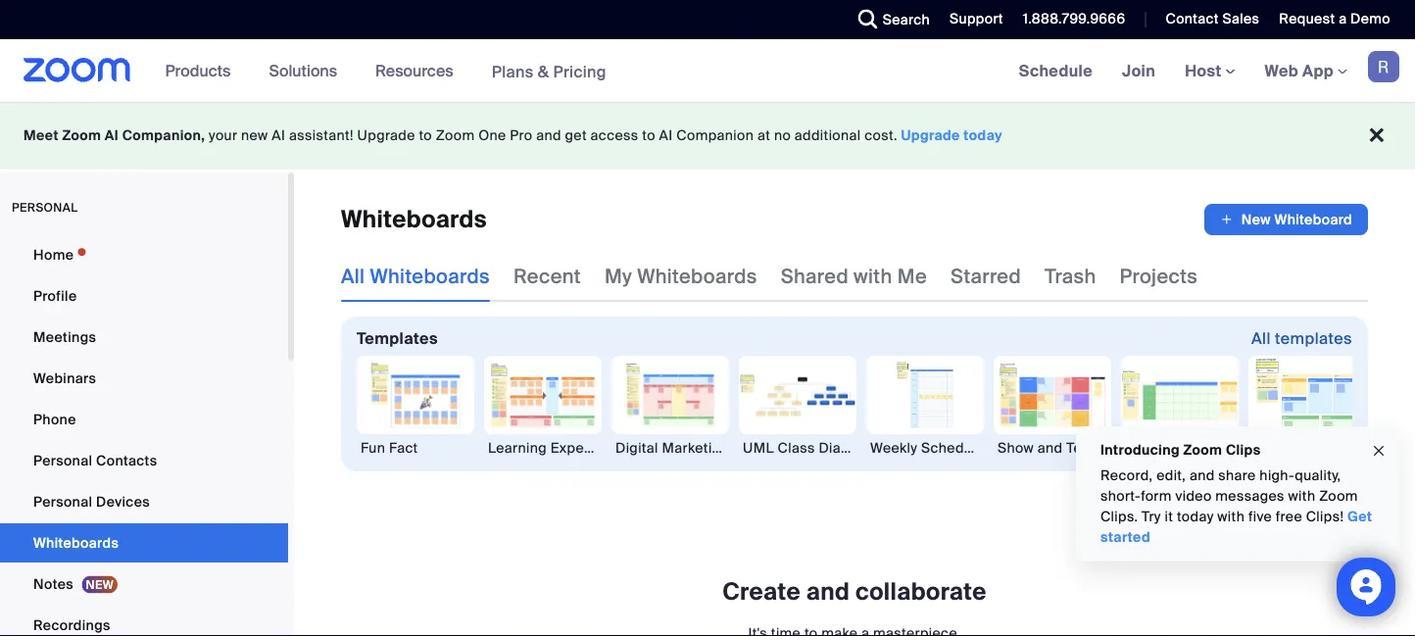 Task type: describe. For each thing, give the bounding box(es) containing it.
get started link
[[1101, 508, 1373, 547]]

2 to from the left
[[643, 126, 656, 145]]

today inside record, edit, and share high-quality, short-form video messages with zoom clips. try it today with five free clips!
[[1178, 508, 1215, 526]]

whiteboards inside 'link'
[[33, 534, 119, 552]]

contact
[[1166, 10, 1220, 28]]

digital marketing canvas button
[[612, 356, 782, 458]]

weekly schedule button
[[867, 356, 985, 458]]

meet zoom ai companion, footer
[[0, 102, 1416, 170]]

tell
[[1067, 439, 1090, 457]]

personal devices
[[33, 493, 150, 511]]

product information navigation
[[151, 39, 622, 103]]

messages
[[1216, 487, 1285, 505]]

profile link
[[0, 277, 288, 316]]

get
[[565, 126, 587, 145]]

host
[[1186, 60, 1226, 81]]

personal contacts link
[[0, 441, 288, 480]]

weekly schedule element
[[867, 438, 985, 458]]

show and tell with a twist element
[[994, 438, 1170, 458]]

additional
[[795, 126, 861, 145]]

one
[[479, 126, 507, 145]]

upgrade today link
[[902, 126, 1003, 145]]

short-
[[1101, 487, 1142, 505]]

uml class diagram element
[[739, 438, 876, 458]]

companion
[[677, 126, 754, 145]]

new whiteboard
[[1242, 210, 1353, 228]]

cost.
[[865, 126, 898, 145]]

fun fact button
[[357, 356, 475, 458]]

and right the create
[[807, 577, 850, 607]]

digital marketing canvas
[[616, 439, 782, 457]]

devices
[[96, 493, 150, 511]]

personal for personal devices
[[33, 493, 93, 511]]

weekly planner
[[1126, 439, 1228, 457]]

notes
[[33, 575, 74, 593]]

zoom inside record, edit, and share high-quality, short-form video messages with zoom clips. try it today with five free clips!
[[1320, 487, 1359, 505]]

pro
[[510, 126, 533, 145]]

app
[[1303, 60, 1335, 81]]

create and collaborate
[[723, 577, 987, 607]]

new whiteboard button
[[1205, 204, 1369, 235]]

experience
[[551, 439, 627, 457]]

my
[[605, 264, 633, 289]]

resources
[[376, 60, 454, 81]]

learning experience canvas element
[[484, 438, 680, 458]]

weekly planner button
[[1122, 356, 1239, 458]]

weekly schedule
[[871, 439, 985, 457]]

show
[[998, 439, 1035, 457]]

my whiteboards
[[605, 264, 758, 289]]

it
[[1165, 508, 1174, 526]]

introducing
[[1101, 441, 1181, 459]]

weekly planner element
[[1122, 438, 1239, 458]]

meetings
[[33, 328, 96, 346]]

resources button
[[376, 39, 462, 102]]

meet zoom ai companion, your new ai assistant! upgrade to zoom one pro and get access to ai companion at no additional cost. upgrade today
[[24, 126, 1003, 145]]

request
[[1280, 10, 1336, 28]]

uml class diagram
[[743, 439, 876, 457]]

webinars
[[33, 369, 96, 387]]

form
[[1142, 487, 1173, 505]]

all for all templates
[[1252, 328, 1272, 349]]

clips!
[[1307, 508, 1345, 526]]

laboratory report button
[[1249, 356, 1375, 458]]

whiteboards right my
[[638, 264, 758, 289]]

all whiteboards
[[341, 264, 490, 289]]

try
[[1142, 508, 1162, 526]]

laboratory report
[[1253, 439, 1375, 457]]

uml
[[743, 439, 775, 457]]

shared
[[781, 264, 849, 289]]

free
[[1277, 508, 1303, 526]]

recordings link
[[0, 606, 288, 636]]

new
[[1242, 210, 1272, 228]]

schedule link
[[1005, 39, 1108, 102]]

weekly for weekly planner
[[1126, 439, 1173, 457]]

today inside meet zoom ai companion, footer
[[964, 126, 1003, 145]]

personal for personal contacts
[[33, 452, 93, 470]]

projects
[[1120, 264, 1198, 289]]

clips
[[1227, 441, 1262, 459]]

with inside tabs of all whiteboard page tab list
[[854, 264, 893, 289]]

meetings navigation
[[1005, 39, 1416, 103]]

personal
[[12, 200, 78, 215]]

learning experience canvas
[[488, 439, 680, 457]]

home link
[[0, 235, 288, 275]]

search
[[883, 10, 931, 28]]

and inside meet zoom ai companion, footer
[[537, 126, 562, 145]]

phone link
[[0, 400, 288, 439]]

all templates button
[[1252, 323, 1353, 354]]

quality,
[[1296, 467, 1342, 485]]

meet
[[24, 126, 59, 145]]

3 ai from the left
[[660, 126, 673, 145]]

1 to from the left
[[419, 126, 432, 145]]

whiteboards inside whiteboards application
[[341, 204, 487, 235]]

web app
[[1266, 60, 1335, 81]]

record,
[[1101, 467, 1154, 485]]

phone
[[33, 410, 76, 429]]

web app button
[[1266, 60, 1348, 81]]

with down messages
[[1218, 508, 1246, 526]]

introducing zoom clips
[[1101, 441, 1262, 459]]



Task type: locate. For each thing, give the bounding box(es) containing it.
2 upgrade from the left
[[902, 126, 961, 145]]

record, edit, and share high-quality, short-form video messages with zoom clips. try it today with five free clips!
[[1101, 467, 1359, 526]]

close image
[[1372, 440, 1388, 463]]

0 horizontal spatial schedule
[[922, 439, 985, 457]]

started
[[1101, 529, 1151, 547]]

1 ai from the left
[[105, 126, 119, 145]]

contacts
[[96, 452, 157, 470]]

marketing
[[662, 439, 729, 457]]

web
[[1266, 60, 1299, 81]]

1 personal from the top
[[33, 452, 93, 470]]

get started
[[1101, 508, 1373, 547]]

1 upgrade from the left
[[357, 126, 415, 145]]

templates
[[1276, 328, 1353, 349]]

uml class diagram button
[[739, 356, 876, 458]]

to
[[419, 126, 432, 145], [643, 126, 656, 145]]

edit,
[[1157, 467, 1187, 485]]

1 vertical spatial personal
[[33, 493, 93, 511]]

support
[[950, 10, 1004, 28]]

products button
[[165, 39, 240, 102]]

trash
[[1045, 264, 1097, 289]]

0 vertical spatial today
[[964, 126, 1003, 145]]

0 horizontal spatial ai
[[105, 126, 119, 145]]

pricing
[[554, 61, 607, 82]]

diagram
[[819, 439, 876, 457]]

with
[[854, 264, 893, 289], [1094, 439, 1121, 457], [1289, 487, 1316, 505], [1218, 508, 1246, 526]]

&
[[538, 61, 549, 82]]

banner containing products
[[0, 39, 1416, 103]]

personal menu menu
[[0, 235, 288, 636]]

0 horizontal spatial a
[[1124, 439, 1133, 457]]

personal inside 'link'
[[33, 493, 93, 511]]

upgrade down product information navigation
[[357, 126, 415, 145]]

canvas
[[630, 439, 680, 457], [733, 439, 782, 457]]

recordings
[[33, 616, 111, 634]]

1.888.799.9666 button up schedule link
[[1024, 10, 1126, 28]]

ai
[[105, 126, 119, 145], [272, 126, 286, 145], [660, 126, 673, 145]]

all inside tabs of all whiteboard page tab list
[[341, 264, 365, 289]]

whiteboards application
[[341, 204, 1369, 235]]

all inside all templates button
[[1252, 328, 1272, 349]]

profile picture image
[[1369, 51, 1400, 82]]

and up video
[[1190, 467, 1216, 485]]

a inside button
[[1124, 439, 1133, 457]]

personal down personal contacts
[[33, 493, 93, 511]]

whiteboards up all whiteboards
[[341, 204, 487, 235]]

2 weekly from the left
[[1126, 439, 1173, 457]]

create
[[723, 577, 801, 607]]

1.888.799.9666
[[1024, 10, 1126, 28]]

whiteboards link
[[0, 524, 288, 563]]

1 vertical spatial schedule
[[922, 439, 985, 457]]

meetings link
[[0, 318, 288, 357]]

1 horizontal spatial ai
[[272, 126, 286, 145]]

and inside record, edit, and share high-quality, short-form video messages with zoom clips. try it today with five free clips!
[[1190, 467, 1216, 485]]

ai left companion
[[660, 126, 673, 145]]

contact sales link
[[1152, 0, 1265, 39], [1166, 10, 1260, 28]]

and
[[537, 126, 562, 145], [1038, 439, 1063, 457], [1190, 467, 1216, 485], [807, 577, 850, 607]]

banner
[[0, 39, 1416, 103]]

2 personal from the top
[[33, 493, 93, 511]]

upgrade
[[357, 126, 415, 145], [902, 126, 961, 145]]

1 horizontal spatial weekly
[[1126, 439, 1173, 457]]

personal contacts
[[33, 452, 157, 470]]

1 vertical spatial all
[[1252, 328, 1272, 349]]

share
[[1219, 467, 1257, 485]]

canvas for digital marketing canvas
[[733, 439, 782, 457]]

schedule down "1.888.799.9666"
[[1020, 60, 1093, 81]]

1 horizontal spatial schedule
[[1020, 60, 1093, 81]]

fact
[[389, 439, 418, 457]]

video
[[1176, 487, 1213, 505]]

with inside button
[[1094, 439, 1121, 457]]

1 horizontal spatial to
[[643, 126, 656, 145]]

1 vertical spatial a
[[1124, 439, 1133, 457]]

and left tell
[[1038, 439, 1063, 457]]

tabs of all whiteboard page tab list
[[341, 251, 1198, 302]]

1 horizontal spatial a
[[1340, 10, 1348, 28]]

solutions
[[269, 60, 337, 81]]

to down "resources" dropdown button
[[419, 126, 432, 145]]

fun
[[361, 439, 386, 457]]

zoom logo image
[[24, 58, 131, 82]]

1 horizontal spatial today
[[1178, 508, 1215, 526]]

with right tell
[[1094, 439, 1121, 457]]

personal
[[33, 452, 93, 470], [33, 493, 93, 511]]

report
[[1329, 439, 1375, 457]]

personal down phone
[[33, 452, 93, 470]]

upgrade right cost. at right
[[902, 126, 961, 145]]

a left twist
[[1124, 439, 1133, 457]]

add image
[[1221, 210, 1234, 229]]

0 vertical spatial all
[[341, 264, 365, 289]]

request a demo
[[1280, 10, 1391, 28]]

1 vertical spatial today
[[1178, 508, 1215, 526]]

0 horizontal spatial weekly
[[871, 439, 918, 457]]

laboratory
[[1253, 439, 1325, 457]]

1 canvas from the left
[[630, 439, 680, 457]]

support link
[[936, 0, 1009, 39], [950, 10, 1004, 28]]

host button
[[1186, 60, 1236, 81]]

and left get
[[537, 126, 562, 145]]

assistant!
[[289, 126, 354, 145]]

templates
[[357, 328, 438, 349]]

ai left companion,
[[105, 126, 119, 145]]

twist
[[1136, 439, 1170, 457]]

schedule left show
[[922, 439, 985, 457]]

zoom right meet
[[62, 126, 101, 145]]

profile
[[33, 287, 77, 305]]

1 horizontal spatial canvas
[[733, 439, 782, 457]]

ai right new
[[272, 126, 286, 145]]

weekly
[[871, 439, 918, 457], [1126, 439, 1173, 457]]

planner
[[1177, 439, 1228, 457]]

zoom up clips!
[[1320, 487, 1359, 505]]

clips.
[[1101, 508, 1139, 526]]

a
[[1340, 10, 1348, 28], [1124, 439, 1133, 457]]

all for all whiteboards
[[341, 264, 365, 289]]

canvas for learning experience canvas
[[630, 439, 680, 457]]

0 vertical spatial personal
[[33, 452, 93, 470]]

join link
[[1108, 39, 1171, 102]]

search button
[[844, 0, 936, 39]]

schedule inside button
[[922, 439, 985, 457]]

solutions button
[[269, 39, 346, 102]]

2 horizontal spatial ai
[[660, 126, 673, 145]]

laboratory report element
[[1249, 438, 1375, 458]]

fun fact
[[361, 439, 418, 457]]

personal devices link
[[0, 482, 288, 522]]

digital marketing canvas element
[[612, 438, 782, 458]]

zoom left clips
[[1184, 441, 1223, 459]]

plans & pricing
[[492, 61, 607, 82]]

recent
[[514, 264, 581, 289]]

shared with me
[[781, 264, 928, 289]]

0 horizontal spatial upgrade
[[357, 126, 415, 145]]

whiteboards down personal devices
[[33, 534, 119, 552]]

and inside button
[[1038, 439, 1063, 457]]

0 vertical spatial schedule
[[1020, 60, 1093, 81]]

1.888.799.9666 button up join
[[1009, 0, 1131, 39]]

access
[[591, 126, 639, 145]]

today
[[964, 126, 1003, 145], [1178, 508, 1215, 526]]

all templates
[[1252, 328, 1353, 349]]

request a demo link
[[1265, 0, 1416, 39], [1280, 10, 1391, 28]]

0 vertical spatial a
[[1340, 10, 1348, 28]]

with left me
[[854, 264, 893, 289]]

webinars link
[[0, 359, 288, 398]]

1 horizontal spatial upgrade
[[902, 126, 961, 145]]

zoom left one
[[436, 126, 475, 145]]

fun fact element
[[357, 438, 475, 458]]

schedule inside the meetings navigation
[[1020, 60, 1093, 81]]

all up templates
[[341, 264, 365, 289]]

plans
[[492, 61, 534, 82]]

schedule
[[1020, 60, 1093, 81], [922, 439, 985, 457]]

show and tell with a twist
[[998, 439, 1170, 457]]

1 horizontal spatial all
[[1252, 328, 1272, 349]]

2 ai from the left
[[272, 126, 286, 145]]

demo
[[1351, 10, 1391, 28]]

learning experience canvas button
[[484, 356, 680, 458]]

weekly for weekly schedule
[[871, 439, 918, 457]]

collaborate
[[856, 577, 987, 607]]

a left 'demo'
[[1340, 10, 1348, 28]]

whiteboards up templates
[[370, 264, 490, 289]]

your
[[209, 126, 238, 145]]

0 horizontal spatial to
[[419, 126, 432, 145]]

0 horizontal spatial canvas
[[630, 439, 680, 457]]

0 horizontal spatial all
[[341, 264, 365, 289]]

0 horizontal spatial today
[[964, 126, 1003, 145]]

all left templates
[[1252, 328, 1272, 349]]

2 canvas from the left
[[733, 439, 782, 457]]

1 weekly from the left
[[871, 439, 918, 457]]

with up free
[[1289, 487, 1316, 505]]

to right access on the left of page
[[643, 126, 656, 145]]



Task type: vqa. For each thing, say whether or not it's contained in the screenshot.
Contacts
yes



